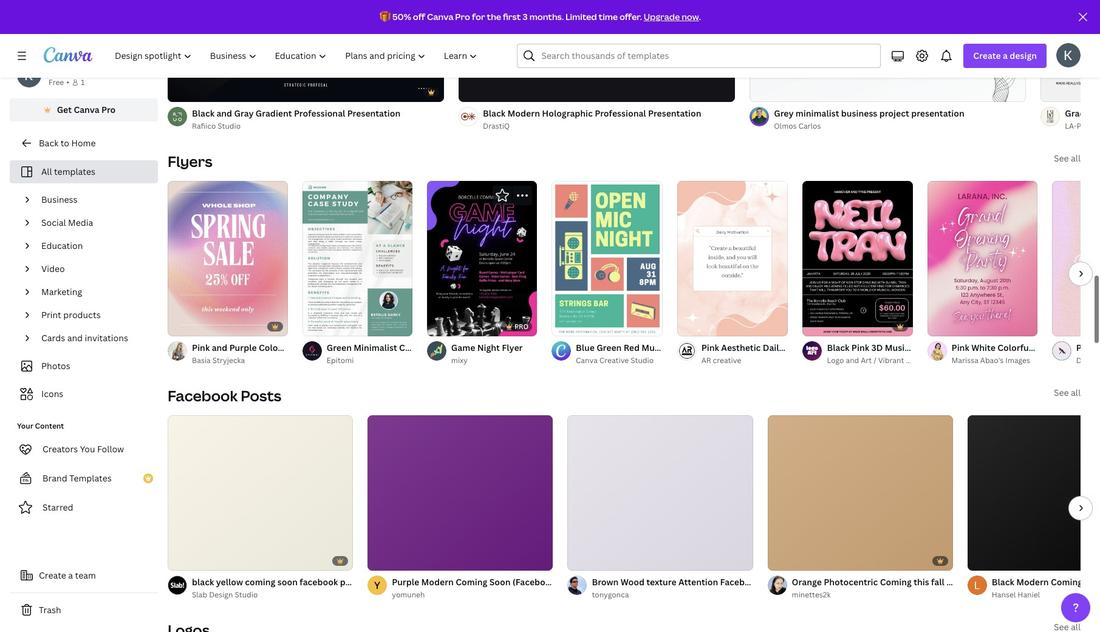 Task type: describe. For each thing, give the bounding box(es) containing it.
black modern holographic professional presentation link
[[483, 107, 735, 120]]

haniel
[[1018, 590, 1040, 600]]

get canva pro
[[57, 104, 116, 115]]

yomuneh image
[[368, 576, 387, 595]]

modern for black modern coming soo
[[1016, 577, 1049, 588]]

soon
[[489, 577, 511, 588]]

all templates
[[41, 166, 95, 177]]

marissa abao's images link
[[952, 355, 1037, 367]]

🎁 50% off canva pro for the first 3 months. limited time offer. upgrade now .
[[380, 11, 701, 22]]

1 vertical spatial studio
[[631, 355, 654, 366]]

pink m link
[[1076, 341, 1100, 355]]

cards and invitations link
[[36, 327, 151, 350]]

orange
[[792, 577, 822, 588]]

cards
[[41, 332, 65, 344]]

black for black modern coming soo
[[992, 577, 1014, 588]]

basia stryjecka link
[[192, 355, 288, 367]]

your content
[[17, 421, 64, 431]]

see for flyers
[[1054, 152, 1069, 164]]

abao's
[[980, 355, 1004, 366]]

basia stryjecka
[[192, 355, 245, 366]]

logo and art / vibrant design resources link
[[827, 355, 968, 367]]

upgrade
[[644, 11, 680, 22]]

porto
[[1077, 121, 1096, 131]]

minettes2k
[[792, 590, 831, 600]]

icons
[[41, 388, 63, 400]]

facebook posts
[[168, 386, 281, 406]]

months.
[[530, 11, 564, 22]]

tonygonca link
[[592, 589, 753, 601]]

creators you follow link
[[10, 437, 158, 462]]

black and gray gradient professional presentation link
[[192, 107, 444, 120]]

🎁
[[380, 11, 391, 22]]

slab design studio link
[[192, 589, 353, 601]]

free •
[[49, 77, 69, 87]]

Search search field
[[542, 44, 873, 67]]

orange photocentric coming this fall facebook post link
[[792, 576, 1007, 589]]

pro inside button
[[101, 104, 116, 115]]

c
[[1098, 121, 1100, 131]]

epitomi
[[327, 355, 354, 366]]

create a design button
[[964, 44, 1047, 68]]

starred
[[43, 502, 73, 513]]

a for team
[[68, 570, 73, 581]]

black modern coming soo hansel haniel
[[992, 577, 1100, 600]]

post)
[[557, 577, 579, 588]]

back to home link
[[10, 131, 158, 156]]

la-porto c link
[[1065, 120, 1100, 132]]

(facebook
[[513, 577, 555, 588]]

business
[[41, 194, 77, 205]]

event
[[947, 342, 971, 354]]

2 vertical spatial canva
[[576, 355, 598, 366]]

purple modern coming soon (facebook post) link
[[392, 576, 579, 589]]

pink for pink aesthetic daily motivation flyer
[[701, 342, 719, 354]]

pink m dragon
[[1076, 342, 1100, 366]]

pink modern we are closed flyer image
[[1052, 181, 1100, 337]]

products
[[63, 309, 101, 321]]

modern for black modern holographic professional presentation
[[508, 108, 540, 119]]

pro
[[514, 322, 529, 331]]

posts
[[241, 386, 281, 406]]

presentation inside black and gray gradient professional presentation rafiico studio
[[347, 108, 401, 119]]

cards and invitations
[[41, 332, 128, 344]]

mixy link
[[451, 355, 537, 367]]

marketing link
[[36, 281, 151, 304]]

creators you follow
[[43, 443, 124, 455]]

purple modern coming soon (facebook post) yomuneh
[[392, 577, 579, 600]]

pink aesthetic daily motivation flyer image
[[677, 181, 788, 337]]

olmos carlos link
[[774, 120, 1026, 132]]

dragon link
[[1076, 355, 1100, 367]]

game night flyer image
[[427, 181, 537, 337]]

coming for soon
[[456, 577, 487, 588]]

post inside orange photocentric coming this fall facebook post minettes2k
[[988, 577, 1007, 588]]

creative
[[599, 355, 629, 366]]

black and gray gradient professional presentation rafiico studio
[[192, 108, 401, 131]]

black for black pink 3d music concert event flyer
[[827, 342, 850, 354]]

stryjecka
[[212, 355, 245, 366]]

back
[[39, 137, 58, 149]]

0 vertical spatial canva
[[427, 11, 454, 22]]

.
[[699, 11, 701, 22]]

flyer inside game night flyer mixy
[[502, 342, 523, 354]]

print
[[41, 309, 61, 321]]

basia
[[192, 355, 211, 366]]

carlos
[[799, 121, 821, 131]]

icons link
[[17, 383, 151, 406]]

gradient inside black and gray gradient professional presentation rafiico studio
[[256, 108, 292, 119]]

gradient minimal portfolio proposal presentation image
[[1041, 0, 1100, 102]]

see all link for flyers
[[1054, 152, 1081, 164]]

print products
[[41, 309, 101, 321]]

blue green red music icons open mic night flyer image
[[552, 181, 663, 337]]

social media link
[[36, 211, 151, 234]]

create for create a design
[[973, 50, 1001, 61]]

get canva pro button
[[10, 98, 158, 122]]

1 horizontal spatial pro
[[455, 11, 470, 22]]

personal
[[49, 64, 85, 75]]

brand templates link
[[10, 467, 158, 491]]

brown wood texture attention facebook post link
[[592, 576, 780, 589]]

you
[[80, 443, 95, 455]]

3
[[523, 11, 528, 22]]

la-
[[1065, 121, 1077, 131]]

black yellow coming soon facebook post link
[[192, 576, 359, 589]]

grey minimalist business project presentation link
[[774, 107, 1026, 120]]

rafiico studio link
[[192, 120, 444, 132]]

green minimalist company case study flyer portrait image
[[302, 181, 412, 337]]

flyer inside pink aesthetic daily motivation flyer ar creative
[[833, 342, 854, 354]]

get
[[57, 104, 72, 115]]

create for create a team
[[39, 570, 66, 581]]

daily
[[763, 342, 784, 354]]



Task type: locate. For each thing, give the bounding box(es) containing it.
studio down coming
[[235, 590, 258, 600]]

coming up hansel haniel link
[[1051, 577, 1083, 588]]

resources
[[932, 355, 968, 366]]

1 horizontal spatial and
[[217, 108, 232, 119]]

and left gray
[[217, 108, 232, 119]]

photocentric
[[824, 577, 878, 588]]

studio right creative at the bottom of the page
[[631, 355, 654, 366]]

professional inside black modern holographic professional presentation drastiq
[[595, 108, 646, 119]]

black up rafiico
[[192, 108, 215, 119]]

0 vertical spatial pro
[[455, 11, 470, 22]]

canva inside button
[[74, 104, 99, 115]]

3 pink from the left
[[1076, 342, 1094, 354]]

modern inside purple modern coming soon (facebook post) yomuneh
[[421, 577, 454, 588]]

1 horizontal spatial canva
[[427, 11, 454, 22]]

0 horizontal spatial pink
[[701, 342, 719, 354]]

1 see all link from the top
[[1054, 152, 1081, 164]]

black pink 3d music concert event flyer link
[[827, 341, 993, 355]]

orange photocentric coming this fall facebook post minettes2k
[[792, 577, 1007, 600]]

all down the la-
[[1071, 152, 1081, 164]]

design down yellow
[[209, 590, 233, 600]]

design down black pink 3d music concert event flyer link
[[906, 355, 930, 366]]

presentation
[[347, 108, 401, 119], [648, 108, 701, 119]]

create a design
[[973, 50, 1037, 61]]

coming inside purple modern coming soon (facebook post) yomuneh
[[456, 577, 487, 588]]

2 vertical spatial and
[[846, 355, 859, 366]]

canva left creative at the bottom of the page
[[576, 355, 598, 366]]

2 gradient from the left
[[1065, 108, 1100, 119]]

black inside black pink 3d music concert event flyer logo and art / vibrant design resources
[[827, 342, 850, 354]]

design inside black yellow coming soon facebook post slab design studio
[[209, 590, 233, 600]]

0 horizontal spatial facebook
[[168, 386, 238, 406]]

modern up drastiq
[[508, 108, 540, 119]]

3 flyer from the left
[[973, 342, 993, 354]]

canva creative studio
[[576, 355, 654, 366]]

pink up art
[[852, 342, 869, 354]]

0 horizontal spatial coming
[[456, 577, 487, 588]]

vibrant
[[878, 355, 904, 366]]

1 professional from the left
[[294, 108, 345, 119]]

hansel
[[992, 590, 1016, 600]]

1 vertical spatial create
[[39, 570, 66, 581]]

studio inside black yellow coming soon facebook post slab design studio
[[235, 590, 258, 600]]

see all link for facebook posts
[[1054, 387, 1081, 399]]

1 vertical spatial canva
[[74, 104, 99, 115]]

business link
[[36, 188, 151, 211]]

y link
[[368, 576, 387, 595]]

facebook right attention
[[720, 577, 760, 588]]

facebook right fall
[[947, 577, 986, 588]]

professional up rafiico studio link
[[294, 108, 345, 119]]

0 horizontal spatial canva
[[74, 104, 99, 115]]

1 vertical spatial pro
[[101, 104, 116, 115]]

studio
[[218, 121, 241, 131], [631, 355, 654, 366], [235, 590, 258, 600]]

2 horizontal spatial flyer
[[973, 342, 993, 354]]

black modern holographic professional presentation drastiq
[[483, 108, 701, 131]]

ar
[[701, 355, 711, 366]]

canva right off
[[427, 11, 454, 22]]

2 horizontal spatial and
[[846, 355, 859, 366]]

a for design
[[1003, 50, 1008, 61]]

coming for this
[[880, 577, 912, 588]]

to
[[61, 137, 69, 149]]

coming
[[456, 577, 487, 588], [880, 577, 912, 588], [1051, 577, 1083, 588]]

post left orange
[[762, 577, 780, 588]]

team
[[75, 570, 96, 581]]

back to home
[[39, 137, 96, 149]]

black modern coming soo link
[[992, 576, 1100, 589]]

marissa
[[952, 355, 979, 366]]

black inside black and gray gradient professional presentation rafiico studio
[[192, 108, 215, 119]]

the
[[487, 11, 501, 22]]

your
[[17, 421, 33, 431]]

flyer up the logo
[[833, 342, 854, 354]]

0 vertical spatial studio
[[218, 121, 241, 131]]

2 coming from the left
[[880, 577, 912, 588]]

•
[[66, 77, 69, 87]]

brand templates
[[43, 473, 112, 484]]

1 vertical spatial see all
[[1054, 387, 1081, 399]]

facebook inside orange photocentric coming this fall facebook post minettes2k
[[947, 577, 986, 588]]

2 see all from the top
[[1054, 387, 1081, 399]]

a inside dropdown button
[[1003, 50, 1008, 61]]

create
[[973, 50, 1001, 61], [39, 570, 66, 581]]

0 horizontal spatial post
[[762, 577, 780, 588]]

hansel haniel link
[[992, 589, 1100, 601]]

yellow
[[216, 577, 243, 588]]

2 see from the top
[[1054, 387, 1069, 399]]

1 vertical spatial design
[[209, 590, 233, 600]]

mixy
[[451, 355, 468, 366]]

2 horizontal spatial pink
[[1076, 342, 1094, 354]]

flyer up mixy link
[[502, 342, 523, 354]]

studio inside black and gray gradient professional presentation rafiico studio
[[218, 121, 241, 131]]

pink inside black pink 3d music concert event flyer logo and art / vibrant design resources
[[852, 342, 869, 354]]

create a team
[[39, 570, 96, 581]]

kendall parks image
[[1056, 43, 1081, 67]]

create left design
[[973, 50, 1001, 61]]

1 horizontal spatial flyer
[[833, 342, 854, 354]]

0 vertical spatial and
[[217, 108, 232, 119]]

coming for soo
[[1051, 577, 1083, 588]]

1 horizontal spatial design
[[906, 355, 930, 366]]

yomuneh element
[[368, 576, 387, 595]]

design inside black pink 3d music concert event flyer logo and art / vibrant design resources
[[906, 355, 930, 366]]

game
[[451, 342, 475, 354]]

3 coming from the left
[[1051, 577, 1083, 588]]

this
[[914, 577, 929, 588]]

1 horizontal spatial facebook
[[720, 577, 760, 588]]

0 vertical spatial create
[[973, 50, 1001, 61]]

minimalist
[[796, 108, 839, 119]]

0 vertical spatial see all
[[1054, 152, 1081, 164]]

post
[[340, 577, 359, 588]]

gradient
[[256, 108, 292, 119], [1065, 108, 1100, 119]]

modern inside black modern holographic professional presentation drastiq
[[508, 108, 540, 119]]

facebook down basia
[[168, 386, 238, 406]]

black and gray gradient professional presentation image
[[168, 0, 444, 102]]

pink aesthetic daily motivation flyer link
[[701, 341, 854, 355]]

2 vertical spatial studio
[[235, 590, 258, 600]]

modern inside black modern coming soo hansel haniel
[[1016, 577, 1049, 588]]

1 vertical spatial and
[[67, 332, 83, 344]]

1 horizontal spatial a
[[1003, 50, 1008, 61]]

black pink 3d music concert event flyer image
[[803, 181, 913, 337]]

0 vertical spatial see
[[1054, 152, 1069, 164]]

pink and purple colorful gradient modern spring sale flyer image
[[168, 181, 288, 337]]

create inside button
[[39, 570, 66, 581]]

limited
[[566, 11, 597, 22]]

1 horizontal spatial presentation
[[648, 108, 701, 119]]

1 horizontal spatial gradient
[[1065, 108, 1100, 119]]

professional inside black and gray gradient professional presentation rafiico studio
[[294, 108, 345, 119]]

0 horizontal spatial pro
[[101, 104, 116, 115]]

1 all from the top
[[1071, 152, 1081, 164]]

music
[[885, 342, 909, 354]]

see all for facebook posts
[[1054, 387, 1081, 399]]

flyer inside black pink 3d music concert event flyer logo and art / vibrant design resources
[[973, 342, 993, 354]]

coming up yomuneh link
[[456, 577, 487, 588]]

modern
[[508, 108, 540, 119], [421, 577, 454, 588], [1016, 577, 1049, 588]]

0 horizontal spatial gradient
[[256, 108, 292, 119]]

texture
[[647, 577, 677, 588]]

all down dragon link
[[1071, 387, 1081, 399]]

2 post from the left
[[988, 577, 1007, 588]]

1 vertical spatial a
[[68, 570, 73, 581]]

and inside black pink 3d music concert event flyer logo and art / vibrant design resources
[[846, 355, 859, 366]]

slab
[[192, 590, 207, 600]]

studio down gray
[[218, 121, 241, 131]]

see all for flyers
[[1054, 152, 1081, 164]]

project
[[879, 108, 909, 119]]

flyer up marissa abao's images
[[973, 342, 993, 354]]

1 horizontal spatial professional
[[595, 108, 646, 119]]

a left "team"
[[68, 570, 73, 581]]

modern up yomuneh at the left bottom
[[421, 577, 454, 588]]

grey minimalist business project presentation image
[[750, 0, 1026, 102]]

2 all from the top
[[1071, 387, 1081, 399]]

1
[[81, 77, 85, 87]]

canva creative studio link
[[576, 355, 663, 367]]

and inside black and gray gradient professional presentation rafiico studio
[[217, 108, 232, 119]]

pro up back to home link
[[101, 104, 116, 115]]

all
[[41, 166, 52, 177]]

now
[[682, 11, 699, 22]]

post up hansel
[[988, 577, 1007, 588]]

0 horizontal spatial create
[[39, 570, 66, 581]]

home
[[71, 137, 96, 149]]

2 presentation from the left
[[648, 108, 701, 119]]

brand
[[43, 473, 67, 484]]

and left art
[[846, 355, 859, 366]]

black inside black modern holographic professional presentation drastiq
[[483, 108, 506, 119]]

2 flyer from the left
[[833, 342, 854, 354]]

see all down the la-
[[1054, 152, 1081, 164]]

professional up drastiq link
[[595, 108, 646, 119]]

design
[[906, 355, 930, 366], [209, 590, 233, 600]]

2 see all link from the top
[[1054, 387, 1081, 399]]

see all link down the la-
[[1054, 152, 1081, 164]]

2 professional from the left
[[595, 108, 646, 119]]

1 horizontal spatial pink
[[852, 342, 869, 354]]

invitations
[[85, 332, 128, 344]]

1 see all from the top
[[1054, 152, 1081, 164]]

coming inside orange photocentric coming this fall facebook post minettes2k
[[880, 577, 912, 588]]

marissa abao's images
[[952, 355, 1030, 366]]

creative
[[713, 355, 741, 366]]

0 horizontal spatial a
[[68, 570, 73, 581]]

1 horizontal spatial create
[[973, 50, 1001, 61]]

business
[[841, 108, 877, 119]]

post inside "brown wood texture attention facebook post tonygonca"
[[762, 577, 780, 588]]

and for cards
[[67, 332, 83, 344]]

wood
[[621, 577, 645, 588]]

0 horizontal spatial professional
[[294, 108, 345, 119]]

None search field
[[517, 44, 881, 68]]

1 coming from the left
[[456, 577, 487, 588]]

rafiico
[[192, 121, 216, 131]]

2 horizontal spatial modern
[[1016, 577, 1049, 588]]

canva right get
[[74, 104, 99, 115]]

1 horizontal spatial coming
[[880, 577, 912, 588]]

night
[[477, 342, 500, 354]]

1 presentation from the left
[[347, 108, 401, 119]]

see for facebook posts
[[1054, 387, 1069, 399]]

modern up haniel
[[1016, 577, 1049, 588]]

a left design
[[1003, 50, 1008, 61]]

0 horizontal spatial and
[[67, 332, 83, 344]]

and
[[217, 108, 232, 119], [67, 332, 83, 344], [846, 355, 859, 366]]

0 vertical spatial all
[[1071, 152, 1081, 164]]

gradient right gray
[[256, 108, 292, 119]]

black up hansel
[[992, 577, 1014, 588]]

top level navigation element
[[107, 44, 488, 68]]

attention
[[679, 577, 718, 588]]

game night flyer link
[[451, 341, 537, 355]]

0 horizontal spatial modern
[[421, 577, 454, 588]]

pink inside pink m dragon
[[1076, 342, 1094, 354]]

1 horizontal spatial post
[[988, 577, 1007, 588]]

0 vertical spatial a
[[1003, 50, 1008, 61]]

1 see from the top
[[1054, 152, 1069, 164]]

3d
[[871, 342, 883, 354]]

black up the logo
[[827, 342, 850, 354]]

offer.
[[620, 11, 642, 22]]

all for flyers
[[1071, 152, 1081, 164]]

create left "team"
[[39, 570, 66, 581]]

pink for pink m
[[1076, 342, 1094, 354]]

pro left "for"
[[455, 11, 470, 22]]

modern for purple modern coming soon (facebook post)
[[421, 577, 454, 588]]

and for black
[[217, 108, 232, 119]]

video
[[41, 263, 65, 275]]

yomuneh
[[392, 590, 425, 600]]

1 vertical spatial all
[[1071, 387, 1081, 399]]

drastiq
[[483, 121, 510, 131]]

a inside button
[[68, 570, 73, 581]]

brown wood texture attention facebook post tonygonca
[[592, 577, 780, 600]]

pink up ar
[[701, 342, 719, 354]]

gradient up la-porto c link
[[1065, 108, 1100, 119]]

2 horizontal spatial coming
[[1051, 577, 1083, 588]]

2 horizontal spatial facebook
[[947, 577, 986, 588]]

1 vertical spatial see all link
[[1054, 387, 1081, 399]]

coming left this
[[880, 577, 912, 588]]

see all link down dragon link
[[1054, 387, 1081, 399]]

black up drastiq
[[483, 108, 506, 119]]

presentation inside black modern holographic professional presentation drastiq
[[648, 108, 701, 119]]

soon
[[277, 577, 298, 588]]

0 vertical spatial see all link
[[1054, 152, 1081, 164]]

facebook inside "brown wood texture attention facebook post tonygonca"
[[720, 577, 760, 588]]

2 horizontal spatial canva
[[576, 355, 598, 366]]

templates
[[69, 473, 112, 484]]

pink left m
[[1076, 342, 1094, 354]]

1 pink from the left
[[701, 342, 719, 354]]

black for black modern holographic professional presentation
[[483, 108, 506, 119]]

first
[[503, 11, 521, 22]]

1 vertical spatial see
[[1054, 387, 1069, 399]]

2 pink from the left
[[852, 342, 869, 354]]

0 horizontal spatial design
[[209, 590, 233, 600]]

1 gradient from the left
[[256, 108, 292, 119]]

coming inside black modern coming soo hansel haniel
[[1051, 577, 1083, 588]]

minettes2k link
[[792, 589, 953, 601]]

dragon
[[1076, 355, 1100, 366]]

pink inside pink aesthetic daily motivation flyer ar creative
[[701, 342, 719, 354]]

all
[[1071, 152, 1081, 164], [1071, 387, 1081, 399]]

0 horizontal spatial flyer
[[502, 342, 523, 354]]

create inside dropdown button
[[973, 50, 1001, 61]]

1 horizontal spatial modern
[[508, 108, 540, 119]]

pink white colorful bold neon grand opening flyer image
[[927, 181, 1037, 337]]

see all down dragon link
[[1054, 387, 1081, 399]]

black for black and gray gradient professional presentation
[[192, 108, 215, 119]]

1 flyer from the left
[[502, 342, 523, 354]]

0 horizontal spatial presentation
[[347, 108, 401, 119]]

0 vertical spatial design
[[906, 355, 930, 366]]

education link
[[36, 234, 151, 258]]

1 post from the left
[[762, 577, 780, 588]]

ar creative link
[[701, 355, 788, 367]]

black inside black modern coming soo hansel haniel
[[992, 577, 1014, 588]]

all for facebook posts
[[1071, 387, 1081, 399]]

and right cards
[[67, 332, 83, 344]]



Task type: vqa. For each thing, say whether or not it's contained in the screenshot.
Purple Modern Coming Soon (Facebook Post) yomuneh
yes



